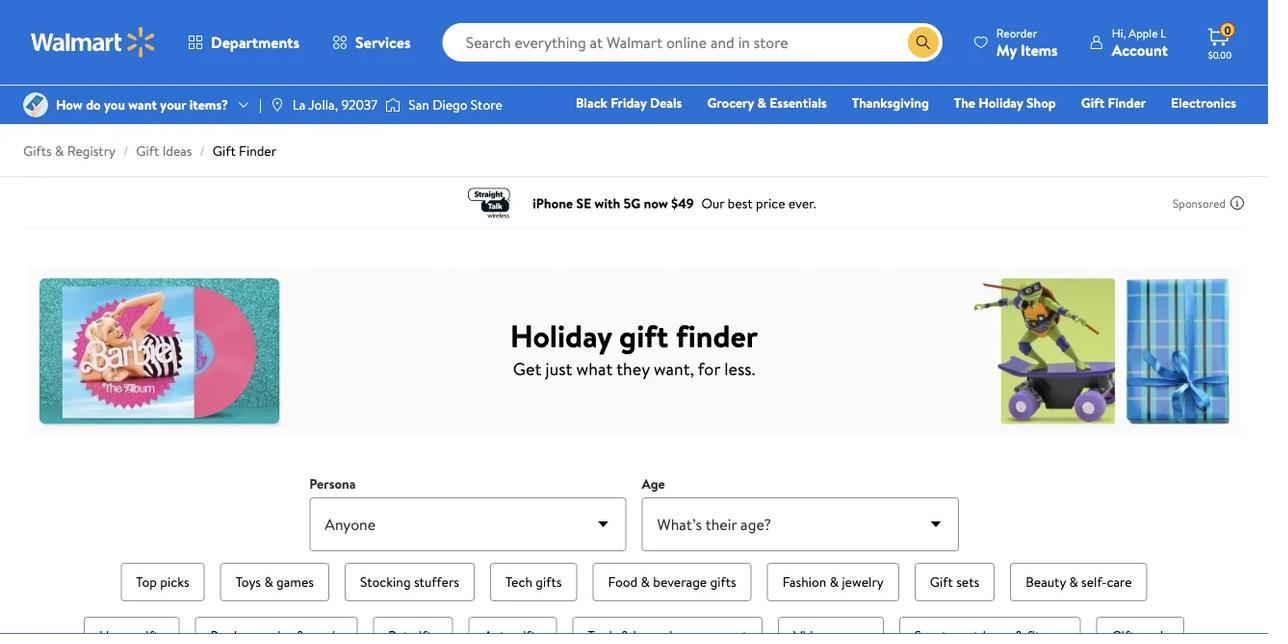 Task type: vqa. For each thing, say whether or not it's contained in the screenshot.
Fashion & jewelry
yes



Task type: locate. For each thing, give the bounding box(es) containing it.
1 horizontal spatial fashion
[[945, 120, 990, 139]]

home link
[[876, 119, 929, 140]]

walmart+ link
[[1170, 119, 1245, 140]]

& inside 'link'
[[757, 93, 767, 112]]

finder
[[1108, 93, 1146, 112], [239, 142, 276, 160]]

0 horizontal spatial fashion
[[783, 573, 827, 592]]

1 horizontal spatial shop
[[1027, 93, 1056, 112]]

stocking
[[360, 573, 411, 592]]

registry down do
[[67, 142, 116, 160]]

jewelry
[[842, 573, 884, 592]]

0 horizontal spatial /
[[123, 142, 128, 160]]

0 horizontal spatial holiday
[[510, 314, 612, 357]]

list item down care on the right of page
[[1093, 613, 1188, 635]]

food & beverage gifts
[[608, 573, 736, 592]]

& inside list item
[[830, 573, 839, 592]]

walmart+
[[1179, 120, 1237, 139]]

beverage
[[653, 573, 707, 592]]

l
[[1161, 25, 1166, 41]]

gift finder link up one debit
[[1073, 92, 1155, 113]]

fashion for fashion
[[945, 120, 990, 139]]

gift left sets
[[930, 573, 953, 592]]

do
[[86, 95, 101, 114]]

2 gifts from the left
[[710, 573, 736, 592]]

 image right |
[[269, 97, 285, 113]]

1 vertical spatial fashion
[[783, 573, 827, 592]]

fashion left jewelry
[[783, 573, 827, 592]]

 image left the san
[[385, 95, 401, 115]]

group
[[69, 560, 1199, 635]]

1 vertical spatial shop
[[830, 120, 860, 139]]

walmart image
[[31, 27, 156, 58]]

hi, apple l account
[[1112, 25, 1168, 60]]

picks
[[160, 573, 189, 592]]

0 vertical spatial registry
[[1015, 120, 1064, 139]]

gift finder link down |
[[213, 142, 276, 160]]

registry down the holiday shop link
[[1015, 120, 1064, 139]]

finder
[[676, 314, 758, 357]]

0 vertical spatial fashion
[[945, 120, 990, 139]]

want,
[[654, 357, 694, 381]]

& right grocery
[[757, 93, 767, 112]]

&
[[757, 93, 767, 112], [55, 142, 64, 160], [264, 573, 273, 592], [641, 573, 650, 592], [830, 573, 839, 592], [1069, 573, 1078, 592]]

toy
[[807, 120, 827, 139]]

1 list item from the left
[[80, 613, 184, 635]]

top picks list item
[[117, 560, 209, 606]]

registry
[[1015, 120, 1064, 139], [67, 142, 116, 160]]

tech gifts
[[506, 573, 562, 592]]

list item down stocking stuffers button
[[369, 613, 457, 635]]

list item down top
[[80, 613, 184, 635]]

gifts
[[536, 573, 562, 592], [710, 573, 736, 592]]

how do you want your items?
[[56, 95, 228, 114]]

 image left how
[[23, 92, 48, 117]]

age
[[642, 475, 665, 494]]

account
[[1112, 39, 1168, 60]]

4 list item from the left
[[465, 613, 561, 635]]

how
[[56, 95, 83, 114]]

black friday deals
[[576, 93, 682, 112]]

gifts right tech
[[536, 573, 562, 592]]

/ right ideas
[[200, 142, 205, 160]]

6 list item from the left
[[774, 613, 888, 635]]

& left jewelry
[[830, 573, 839, 592]]

toys & games button
[[220, 563, 329, 602]]

list item
[[80, 613, 184, 635], [191, 613, 361, 635], [369, 613, 457, 635], [465, 613, 561, 635], [569, 613, 767, 635], [774, 613, 888, 635], [895, 613, 1085, 635], [1093, 613, 1188, 635]]

hi,
[[1112, 25, 1126, 41]]

shop up registry link
[[1027, 93, 1056, 112]]

items
[[1021, 39, 1058, 60]]

0 horizontal spatial  image
[[23, 92, 48, 117]]

1 vertical spatial finder
[[239, 142, 276, 160]]

1 gifts from the left
[[536, 573, 562, 592]]

& for fashion
[[830, 573, 839, 592]]

toy shop link
[[799, 119, 868, 140]]

you
[[104, 95, 125, 114]]

finder down |
[[239, 142, 276, 160]]

gift
[[1081, 93, 1105, 112], [136, 142, 159, 160], [213, 142, 236, 160], [930, 573, 953, 592]]

gift sets list item
[[911, 560, 999, 606]]

jolla,
[[308, 95, 338, 114]]

0
[[1224, 22, 1231, 38]]

electronics
[[1171, 93, 1237, 112]]

& right the food
[[641, 573, 650, 592]]

& right toys
[[264, 573, 273, 592]]

gift up one
[[1081, 93, 1105, 112]]

1 horizontal spatial gifts
[[710, 573, 736, 592]]

thanksgiving
[[852, 93, 929, 112]]

tech gifts button
[[490, 563, 577, 602]]

gift inside button
[[930, 573, 953, 592]]

gift finder link
[[1073, 92, 1155, 113], [213, 142, 276, 160]]

1 horizontal spatial  image
[[269, 97, 285, 113]]

3 list item from the left
[[369, 613, 457, 635]]

grocery
[[707, 93, 754, 112]]

/ left gift ideas link
[[123, 142, 128, 160]]

gift
[[619, 314, 669, 357]]

finder up one debit
[[1108, 93, 1146, 112]]

0 horizontal spatial gifts
[[536, 573, 562, 592]]

your
[[160, 95, 186, 114]]

shop inside electronics toy shop
[[830, 120, 860, 139]]

0 vertical spatial holiday
[[979, 93, 1023, 112]]

beauty & self-care list item
[[1007, 560, 1151, 606]]

1 vertical spatial holiday
[[510, 314, 612, 357]]

0 vertical spatial gift finder link
[[1073, 92, 1155, 113]]

toys & games list item
[[216, 560, 333, 606]]

fashion & jewelry button
[[767, 563, 899, 602]]

shop
[[1027, 93, 1056, 112], [830, 120, 860, 139]]

2 horizontal spatial  image
[[385, 95, 401, 115]]

& inside 'button'
[[1069, 573, 1078, 592]]

stocking stuffers
[[360, 573, 459, 592]]

gift finder
[[1081, 93, 1146, 112]]

1 vertical spatial registry
[[67, 142, 116, 160]]

0 horizontal spatial shop
[[830, 120, 860, 139]]

departments button
[[171, 19, 316, 65]]

 image
[[23, 92, 48, 117], [385, 95, 401, 115], [269, 97, 285, 113]]

list item down fashion & jewelry list item
[[774, 613, 888, 635]]

gifts
[[23, 142, 52, 160]]

1 horizontal spatial registry
[[1015, 120, 1064, 139]]

stocking stuffers list item
[[341, 560, 479, 606]]

fashion inside button
[[783, 573, 827, 592]]

& for grocery
[[757, 93, 767, 112]]

0 vertical spatial shop
[[1027, 93, 1056, 112]]

gifts & registry link
[[23, 142, 116, 160]]

gifts inside 'list item'
[[536, 573, 562, 592]]

gift right ideas
[[213, 142, 236, 160]]

& for gifts
[[55, 142, 64, 160]]

list item down toys & games button
[[191, 613, 361, 635]]

2 / from the left
[[200, 142, 205, 160]]

fashion & jewelry list item
[[763, 560, 903, 606]]

electronics toy shop
[[807, 93, 1237, 139]]

& right gifts
[[55, 142, 64, 160]]

grocery & essentials
[[707, 93, 827, 112]]

the holiday shop
[[954, 93, 1056, 112]]

8 list item from the left
[[1093, 613, 1188, 635]]

fashion
[[945, 120, 990, 139], [783, 573, 827, 592]]

1 horizontal spatial /
[[200, 142, 205, 160]]

1 horizontal spatial finder
[[1108, 93, 1146, 112]]

tech gifts list item
[[486, 560, 581, 606]]

gifts right beverage
[[710, 573, 736, 592]]

shop right toy
[[830, 120, 860, 139]]

Walmart Site-Wide search field
[[443, 23, 943, 62]]

& left self-
[[1069, 573, 1078, 592]]

list item down sets
[[895, 613, 1085, 635]]

san diego store
[[409, 95, 503, 114]]

list item down tech
[[465, 613, 561, 635]]

toys
[[236, 573, 261, 592]]

/
[[123, 142, 128, 160], [200, 142, 205, 160]]

0 horizontal spatial gift finder link
[[213, 142, 276, 160]]

fashion down the
[[945, 120, 990, 139]]

holiday gift finder image
[[27, 266, 1241, 437]]

gifts inside list item
[[710, 573, 736, 592]]

list item down "food & beverage gifts" list item
[[569, 613, 767, 635]]

la
[[293, 95, 306, 114]]

 image for how
[[23, 92, 48, 117]]



Task type: describe. For each thing, give the bounding box(es) containing it.
food & beverage gifts list item
[[589, 560, 756, 606]]

games
[[276, 573, 314, 592]]

shop for holiday
[[1027, 93, 1056, 112]]

$0.00
[[1208, 48, 1232, 61]]

the
[[954, 93, 976, 112]]

0 horizontal spatial registry
[[67, 142, 116, 160]]

fashion link
[[936, 119, 998, 140]]

fashion for fashion & jewelry
[[783, 573, 827, 592]]

Search search field
[[443, 23, 943, 62]]

gifts & registry / gift ideas / gift finder
[[23, 142, 276, 160]]

services button
[[316, 19, 427, 65]]

sponsored
[[1173, 195, 1226, 211]]

fashion & jewelry
[[783, 573, 884, 592]]

& for toys
[[264, 573, 273, 592]]

services
[[355, 32, 411, 53]]

friday
[[611, 93, 647, 112]]

top picks
[[136, 573, 189, 592]]

for
[[698, 357, 720, 381]]

one
[[1089, 120, 1118, 139]]

sets
[[956, 573, 980, 592]]

group containing top picks
[[69, 560, 1199, 635]]

black friday deals link
[[567, 92, 691, 113]]

holiday gift finder get just what they want, for less.
[[510, 314, 758, 381]]

& for food
[[641, 573, 650, 592]]

my
[[997, 39, 1017, 60]]

tech
[[506, 573, 533, 592]]

reorder my items
[[997, 25, 1058, 60]]

black
[[576, 93, 607, 112]]

0 horizontal spatial finder
[[239, 142, 276, 160]]

gift sets
[[930, 573, 980, 592]]

92037
[[341, 95, 378, 114]]

one debit link
[[1080, 119, 1163, 140]]

 image for san
[[385, 95, 401, 115]]

get
[[513, 357, 541, 381]]

one debit
[[1089, 120, 1154, 139]]

reorder
[[997, 25, 1037, 41]]

deals
[[650, 93, 682, 112]]

care
[[1107, 573, 1132, 592]]

7 list item from the left
[[895, 613, 1085, 635]]

departments
[[211, 32, 300, 53]]

& for beauty
[[1069, 573, 1078, 592]]

0 vertical spatial finder
[[1108, 93, 1146, 112]]

store
[[471, 95, 503, 114]]

1 / from the left
[[123, 142, 128, 160]]

home
[[885, 120, 920, 139]]

holiday inside 'holiday gift finder get just what they want, for less.'
[[510, 314, 612, 357]]

debit
[[1121, 120, 1154, 139]]

search icon image
[[916, 35, 931, 50]]

ideas
[[162, 142, 192, 160]]

the holiday shop link
[[946, 92, 1065, 113]]

gift sets button
[[915, 563, 995, 602]]

|
[[259, 95, 262, 114]]

diego
[[433, 95, 468, 114]]

self-
[[1082, 573, 1107, 592]]

1 horizontal spatial gift finder link
[[1073, 92, 1155, 113]]

san
[[409, 95, 429, 114]]

registry link
[[1006, 119, 1073, 140]]

beauty & self-care button
[[1010, 563, 1148, 602]]

shop for toy
[[830, 120, 860, 139]]

want
[[128, 95, 157, 114]]

they
[[617, 357, 650, 381]]

persona
[[309, 475, 356, 494]]

beauty
[[1026, 573, 1066, 592]]

grocery & essentials link
[[699, 92, 836, 113]]

food & beverage gifts button
[[593, 563, 752, 602]]

5 list item from the left
[[569, 613, 767, 635]]

gift ideas link
[[136, 142, 192, 160]]

 image for la
[[269, 97, 285, 113]]

stuffers
[[414, 573, 459, 592]]

1 vertical spatial gift finder link
[[213, 142, 276, 160]]

just
[[546, 357, 572, 381]]

top picks button
[[121, 563, 205, 602]]

top
[[136, 573, 157, 592]]

items?
[[189, 95, 228, 114]]

la jolla, 92037
[[293, 95, 378, 114]]

thanksgiving link
[[843, 92, 938, 113]]

electronics link
[[1162, 92, 1245, 113]]

apple
[[1129, 25, 1158, 41]]

essentials
[[770, 93, 827, 112]]

gift left ideas
[[136, 142, 159, 160]]

2 list item from the left
[[191, 613, 361, 635]]

less.
[[724, 357, 755, 381]]

toys & games
[[236, 573, 314, 592]]

food
[[608, 573, 638, 592]]

stocking stuffers button
[[345, 563, 475, 602]]

beauty & self-care
[[1026, 573, 1132, 592]]

1 horizontal spatial holiday
[[979, 93, 1023, 112]]



